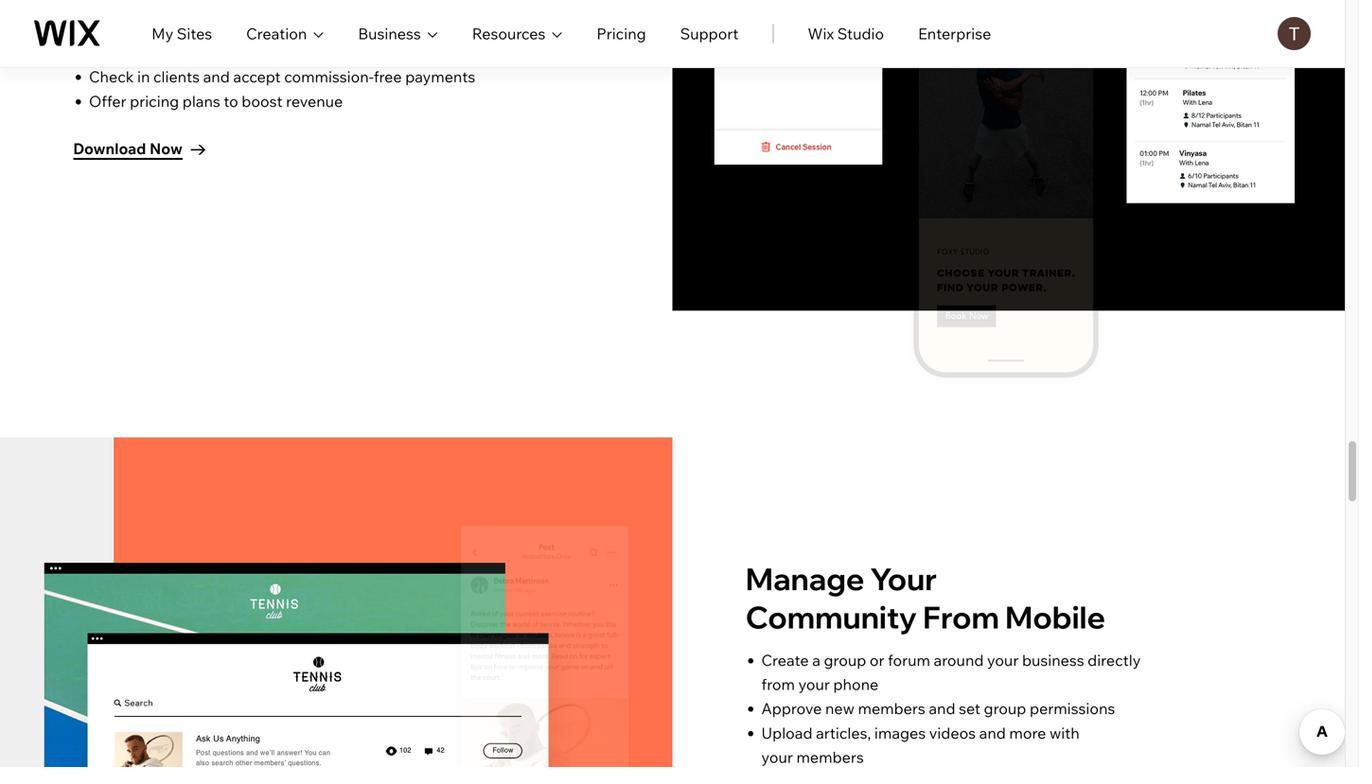 Task type: locate. For each thing, give the bounding box(es) containing it.
manage
[[89, 19, 146, 38], [746, 560, 865, 598]]

upload
[[762, 724, 813, 743]]

manage inside the manage your community from mobile
[[746, 560, 865, 598]]

pricing
[[130, 92, 179, 111]]

members down articles,
[[797, 748, 864, 767]]

bookings
[[317, 19, 383, 38]]

and up videos
[[929, 700, 956, 719]]

enterprise link
[[918, 22, 991, 45]]

manage up "a"
[[746, 560, 865, 598]]

your down upload
[[762, 748, 793, 767]]

group up more
[[984, 700, 1027, 719]]

plans
[[182, 92, 220, 111]]

manage your community from mobile
[[746, 560, 1106, 637]]

download now
[[73, 139, 183, 158]]

and
[[287, 19, 314, 38], [203, 67, 230, 86], [929, 700, 956, 719], [980, 724, 1006, 743]]

your
[[871, 560, 937, 598]]

more
[[1010, 724, 1046, 743]]

now
[[150, 139, 183, 158]]

resources
[[472, 24, 546, 43]]

business
[[1022, 651, 1085, 670]]

community
[[746, 598, 917, 637]]

wix
[[808, 24, 834, 43]]

is
[[223, 43, 234, 62]]

with
[[1050, 724, 1080, 743]]

members
[[858, 700, 926, 719], [797, 748, 864, 767]]

payments
[[405, 67, 476, 86]]

0 vertical spatial members
[[858, 700, 926, 719]]

download now link
[[73, 136, 206, 163]]

free
[[374, 67, 402, 86]]

1 horizontal spatial group
[[984, 700, 1027, 719]]

a
[[812, 651, 821, 670]]

clients
[[153, 67, 200, 86]]

sessions,
[[185, 19, 249, 38]]

group up phone
[[824, 651, 867, 670]]

sessions
[[344, 43, 405, 62]]

group
[[824, 651, 867, 670], [984, 700, 1027, 719]]

attending
[[238, 43, 306, 62]]

manage inside manage your sessions, staff and bookings calendar get details on who is attending your sessions check in clients and accept commission-free payments offer pricing plans to boost revenue
[[89, 19, 146, 38]]

manage up get
[[89, 19, 146, 38]]

my sites
[[152, 24, 212, 43]]

members up images
[[858, 700, 926, 719]]

mobile fitness booking website created with wixmobile fitness booking website created with wix image
[[897, 6, 1115, 385]]

in
[[137, 67, 150, 86]]

0 vertical spatial manage
[[89, 19, 146, 38]]

view of a tennis online communiy on both desktop and the wix owner app. image
[[0, 438, 673, 768]]

business
[[358, 24, 421, 43]]

view of a fitness business and how it looks on the wix owner app image
[[673, 0, 1345, 311]]

my
[[152, 24, 173, 43]]

0 horizontal spatial group
[[824, 651, 867, 670]]

manage for manage your sessions, staff and bookings calendar get details on who is attending your sessions check in clients and accept commission-free payments offer pricing plans to boost revenue
[[89, 19, 146, 38]]

1 vertical spatial manage
[[746, 560, 865, 598]]

check
[[89, 67, 134, 86]]

new
[[826, 700, 855, 719]]

who
[[190, 43, 220, 62]]

download
[[73, 139, 146, 158]]

calendar
[[386, 19, 447, 38]]

your up on
[[150, 19, 181, 38]]

0 vertical spatial group
[[824, 651, 867, 670]]

permissions
[[1030, 700, 1115, 719]]

creation
[[246, 24, 307, 43]]

your
[[150, 19, 181, 38], [310, 43, 341, 62], [987, 651, 1019, 670], [799, 676, 830, 695], [762, 748, 793, 767]]

1 vertical spatial group
[[984, 700, 1027, 719]]

offer
[[89, 92, 126, 111]]

1 horizontal spatial manage
[[746, 560, 865, 598]]

support link
[[680, 22, 739, 45]]

your right around
[[987, 651, 1019, 670]]

0 horizontal spatial manage
[[89, 19, 146, 38]]

mobile
[[1005, 598, 1106, 637]]

1 vertical spatial members
[[797, 748, 864, 767]]

directly
[[1088, 651, 1141, 670]]



Task type: vqa. For each thing, say whether or not it's contained in the screenshot.
Sessions,
yes



Task type: describe. For each thing, give the bounding box(es) containing it.
creation button
[[246, 22, 324, 45]]

phone
[[834, 676, 879, 695]]

sites
[[177, 24, 212, 43]]

your up commission-
[[310, 43, 341, 62]]

mobile member writing a post in the wix mobile app. image
[[440, 511, 649, 768]]

approve
[[762, 700, 822, 719]]

or
[[870, 651, 885, 670]]

wix studio link
[[808, 22, 884, 45]]

business button
[[358, 22, 438, 45]]

studio
[[838, 24, 884, 43]]

staff
[[252, 19, 284, 38]]

videos
[[929, 724, 976, 743]]

manage your sessions, staff and bookings calendar get details on who is attending your sessions check in clients and accept commission-free payments offer pricing plans to boost revenue
[[89, 19, 476, 111]]

to
[[224, 92, 238, 111]]

and down who
[[203, 67, 230, 86]]

accept
[[233, 67, 281, 86]]

my sites link
[[152, 22, 212, 45]]

from
[[923, 598, 1000, 637]]

create a group or forum around your business directly from your phone approve new members and set group permissions upload articles, images videos and more with your members
[[762, 651, 1141, 767]]

wix studio
[[808, 24, 884, 43]]

resources button
[[472, 22, 563, 45]]

pricing
[[597, 24, 646, 43]]

from
[[762, 676, 795, 695]]

on
[[169, 43, 187, 62]]

create
[[762, 651, 809, 670]]

details
[[118, 43, 165, 62]]

set
[[959, 700, 981, 719]]

commission-
[[284, 67, 374, 86]]

support
[[680, 24, 739, 43]]

and down set
[[980, 724, 1006, 743]]

your down "a"
[[799, 676, 830, 695]]

pricing link
[[597, 22, 646, 45]]

around
[[934, 651, 984, 670]]

articles,
[[816, 724, 871, 743]]

images
[[875, 724, 926, 743]]

boost
[[242, 92, 283, 111]]

forum
[[888, 651, 931, 670]]

and right the staff
[[287, 19, 314, 38]]

revenue
[[286, 92, 343, 111]]

profile image image
[[1278, 17, 1311, 50]]

manage for manage your community from mobile
[[746, 560, 865, 598]]

get
[[89, 43, 115, 62]]

enterprise
[[918, 24, 991, 43]]



